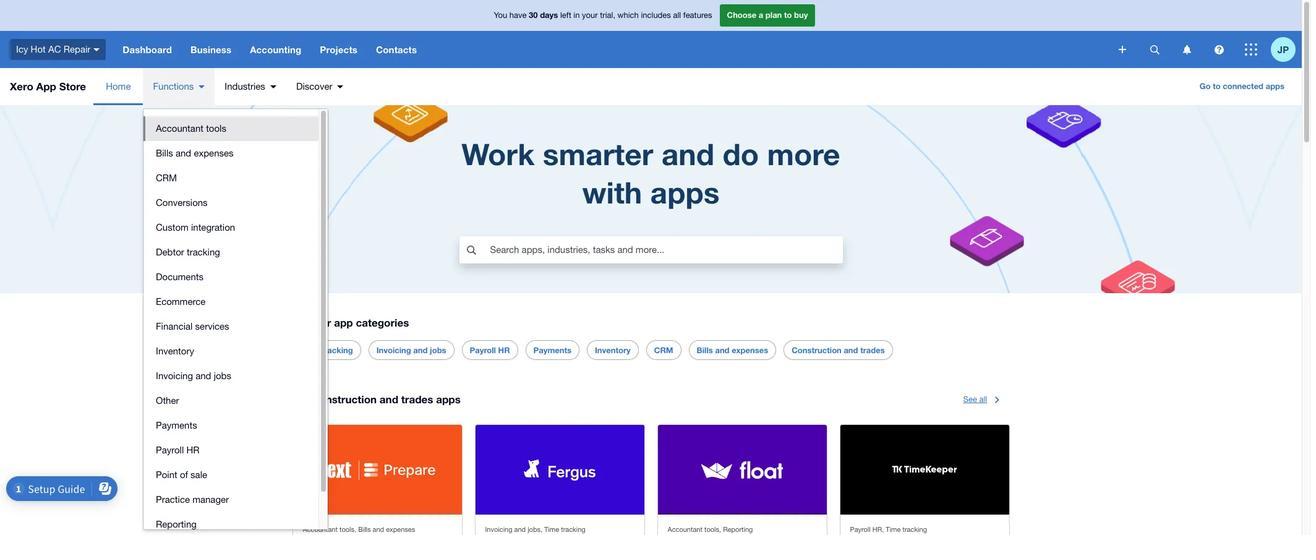 Task type: describe. For each thing, give the bounding box(es) containing it.
1 vertical spatial payroll hr button
[[144, 438, 319, 463]]

categories
[[356, 316, 409, 329]]

choose
[[727, 10, 757, 20]]

dashboard link
[[113, 31, 181, 68]]

invoicing and jobs inside "group"
[[156, 371, 231, 381]]

1 vertical spatial crm button
[[654, 341, 673, 360]]

custom
[[156, 222, 189, 233]]

hr for payroll hr button to the bottom
[[186, 445, 200, 455]]

1 vertical spatial payments button
[[144, 413, 319, 438]]

0 vertical spatial to
[[784, 10, 792, 20]]

xero app store
[[10, 80, 86, 93]]

2 horizontal spatial bills
[[697, 345, 713, 355]]

1 horizontal spatial all
[[980, 395, 988, 404]]

dext prepare logo image
[[318, 460, 436, 480]]

0 horizontal spatial svg image
[[1119, 46, 1127, 53]]

0 vertical spatial invoicing and jobs
[[377, 345, 446, 355]]

0 horizontal spatial inventory button
[[144, 339, 319, 364]]

inventory for leftmost inventory button
[[156, 346, 194, 356]]

functions
[[153, 81, 194, 92]]

0 horizontal spatial apps
[[436, 393, 461, 406]]

functions button
[[143, 68, 215, 105]]

do
[[723, 136, 759, 171]]

1 vertical spatial bills and expenses button
[[697, 341, 768, 360]]

trades inside construction and trades button
[[861, 345, 885, 355]]

repair
[[64, 44, 90, 54]]

Work smarter and do more with apps search field
[[0, 105, 1302, 293]]

projects button
[[311, 31, 367, 68]]

reporting inside reporting button
[[156, 519, 197, 530]]

debtor tracking
[[156, 247, 220, 257]]

accountant for accountant tools
[[156, 123, 204, 134]]

list box containing accountant tools
[[144, 109, 319, 535]]

and inside work smarter and do more with apps
[[662, 136, 715, 171]]

svg image inside icy hot ac repair popup button
[[94, 48, 100, 51]]

you
[[494, 11, 507, 20]]

manager
[[192, 494, 229, 505]]

time tracking button
[[300, 341, 353, 360]]

accountant tools
[[156, 123, 226, 134]]

point
[[156, 470, 177, 480]]

other button
[[144, 389, 319, 413]]

choose a plan to buy
[[727, 10, 808, 20]]

business
[[191, 44, 231, 55]]

tracking right jobs,
[[561, 526, 586, 534]]

practice manager
[[156, 494, 229, 505]]

financial services button
[[144, 314, 319, 339]]

bills and expenses for bills and expenses "button" to the bottom
[[697, 345, 768, 355]]

ecommerce
[[156, 296, 206, 307]]

debtor tracking button
[[144, 240, 319, 265]]

jobs,
[[528, 526, 543, 534]]

of
[[180, 470, 188, 480]]

invoicing for leftmost "invoicing and jobs" button
[[156, 371, 193, 381]]

sale
[[191, 470, 207, 480]]

tracking right hr,
[[903, 526, 927, 534]]

in
[[574, 11, 580, 20]]

1 horizontal spatial svg image
[[1215, 45, 1224, 54]]

1 horizontal spatial to
[[1213, 81, 1221, 91]]

integration
[[191, 222, 235, 233]]

you have 30 days left in your trial, which includes all features
[[494, 10, 712, 20]]

other
[[156, 395, 179, 406]]

1 horizontal spatial reporting
[[723, 526, 753, 534]]

2 vertical spatial payroll
[[850, 526, 871, 534]]

go to connected apps link
[[1193, 77, 1292, 97]]

jp
[[1278, 44, 1289, 55]]

icy hot ac repair button
[[0, 31, 113, 68]]

contacts
[[376, 44, 417, 55]]

payroll for right payroll hr button
[[470, 345, 496, 355]]

business button
[[181, 31, 241, 68]]

navigation containing dashboard
[[113, 31, 1110, 68]]

work smarter and do more with apps
[[462, 136, 841, 210]]

practice
[[156, 494, 190, 505]]

services
[[195, 321, 229, 332]]

dashboard
[[123, 44, 172, 55]]

point of sale
[[156, 470, 207, 480]]

point of sale button
[[144, 463, 319, 487]]

popular
[[292, 316, 331, 329]]

and inside button
[[844, 345, 858, 355]]

invoicing and jobs, time tracking
[[485, 526, 586, 534]]

discover button
[[286, 68, 354, 105]]

see all
[[964, 395, 988, 404]]

a
[[759, 10, 764, 20]]

with
[[582, 174, 642, 210]]

accountant tools, bills and expenses
[[303, 526, 415, 534]]

includes
[[641, 11, 671, 20]]

projects
[[320, 44, 358, 55]]

your
[[582, 11, 598, 20]]

Search apps, industries, tasks and more... field
[[489, 238, 842, 262]]

1 horizontal spatial payments button
[[534, 341, 572, 360]]

construction
[[313, 393, 377, 406]]

days
[[540, 10, 558, 20]]

hr for right payroll hr button
[[498, 345, 510, 355]]

documents
[[156, 272, 204, 282]]

accountant tools button
[[144, 116, 319, 141]]

financial
[[156, 321, 193, 332]]

buy
[[794, 10, 808, 20]]

see all link
[[964, 390, 1010, 410]]

see
[[964, 395, 977, 404]]

icy hot ac repair
[[16, 44, 90, 54]]

connected
[[1223, 81, 1264, 91]]

work
[[462, 136, 535, 171]]

0 vertical spatial invoicing and jobs button
[[377, 341, 446, 360]]

financial services
[[156, 321, 229, 332]]

ecommerce button
[[144, 290, 319, 314]]

top construction and trades apps
[[292, 393, 461, 406]]

float cashflow forecasting app logo image
[[700, 460, 785, 481]]

time tracking
[[300, 345, 353, 355]]



Task type: locate. For each thing, give the bounding box(es) containing it.
1 horizontal spatial apps
[[651, 174, 720, 210]]

2 horizontal spatial payroll
[[850, 526, 871, 534]]

reporting down float cashflow forecasting app logo
[[723, 526, 753, 534]]

crm for the bottom crm button
[[654, 345, 673, 355]]

tools, for bills
[[340, 526, 356, 534]]

tracking inside button
[[187, 247, 220, 257]]

icy
[[16, 44, 28, 54]]

0 vertical spatial crm button
[[144, 166, 319, 191]]

custom integration
[[156, 222, 235, 233]]

1 horizontal spatial inventory button
[[595, 341, 631, 360]]

invoicing and jobs button down categories
[[377, 341, 446, 360]]

group
[[144, 109, 328, 535]]

0 horizontal spatial reporting
[[156, 519, 197, 530]]

1 horizontal spatial payroll hr button
[[470, 341, 510, 360]]

invoicing and jobs
[[377, 345, 446, 355], [156, 371, 231, 381]]

1 horizontal spatial payroll
[[470, 345, 496, 355]]

0 horizontal spatial bills and expenses button
[[144, 141, 319, 166]]

0 vertical spatial payroll hr
[[470, 345, 510, 355]]

1 horizontal spatial accountant
[[303, 526, 338, 534]]

reporting
[[156, 519, 197, 530], [723, 526, 753, 534]]

banner
[[0, 0, 1302, 68]]

1 horizontal spatial jobs
[[430, 345, 446, 355]]

0 horizontal spatial hr
[[186, 445, 200, 455]]

1 vertical spatial to
[[1213, 81, 1221, 91]]

0 horizontal spatial all
[[673, 11, 681, 20]]

to right go
[[1213, 81, 1221, 91]]

1 vertical spatial crm
[[654, 345, 673, 355]]

payroll hr inside button
[[156, 445, 200, 455]]

go to connected apps
[[1200, 81, 1285, 91]]

0 horizontal spatial inventory
[[156, 346, 194, 356]]

payroll inside "group"
[[156, 445, 184, 455]]

2 tools, from the left
[[705, 526, 721, 534]]

fergus app logo image
[[524, 460, 596, 481]]

xero
[[10, 80, 33, 93]]

2 horizontal spatial invoicing
[[485, 526, 513, 534]]

bills and expenses button inside "group"
[[144, 141, 319, 166]]

accounting
[[250, 44, 302, 55]]

timekeeper app logo image
[[887, 460, 963, 481]]

menu
[[94, 68, 354, 105]]

1 vertical spatial apps
[[651, 174, 720, 210]]

all
[[673, 11, 681, 20], [980, 395, 988, 404]]

30
[[529, 10, 538, 20]]

1 vertical spatial bills and expenses
[[697, 345, 768, 355]]

to left buy
[[784, 10, 792, 20]]

apps
[[1266, 81, 1285, 91], [651, 174, 720, 210], [436, 393, 461, 406]]

expenses
[[194, 148, 234, 158], [732, 345, 768, 355], [386, 526, 415, 534]]

popular app categories
[[292, 316, 409, 329]]

time right hr,
[[886, 526, 901, 534]]

2 vertical spatial apps
[[436, 393, 461, 406]]

jobs
[[430, 345, 446, 355], [214, 371, 231, 381]]

group containing accountant tools
[[144, 109, 328, 535]]

invoicing left jobs,
[[485, 526, 513, 534]]

which
[[618, 11, 639, 20]]

0 horizontal spatial payments
[[156, 420, 197, 431]]

1 horizontal spatial bills
[[358, 526, 371, 534]]

payments
[[534, 345, 572, 355], [156, 420, 197, 431]]

1 vertical spatial expenses
[[732, 345, 768, 355]]

invoicing and jobs down categories
[[377, 345, 446, 355]]

tracking down custom integration
[[187, 247, 220, 257]]

0 horizontal spatial invoicing and jobs
[[156, 371, 231, 381]]

payroll
[[470, 345, 496, 355], [156, 445, 184, 455], [850, 526, 871, 534]]

industries
[[225, 81, 265, 92]]

1 vertical spatial invoicing and jobs button
[[144, 364, 319, 389]]

1 vertical spatial bills
[[697, 345, 713, 355]]

1 horizontal spatial expenses
[[386, 526, 415, 534]]

navigation
[[113, 31, 1110, 68]]

jp button
[[1271, 31, 1302, 68]]

0 horizontal spatial payments button
[[144, 413, 319, 438]]

0 vertical spatial payroll
[[470, 345, 496, 355]]

0 vertical spatial crm
[[156, 173, 177, 183]]

2 vertical spatial invoicing
[[485, 526, 513, 534]]

0 vertical spatial invoicing
[[377, 345, 411, 355]]

0 vertical spatial payments
[[534, 345, 572, 355]]

1 vertical spatial payroll
[[156, 445, 184, 455]]

reporting down practice
[[156, 519, 197, 530]]

top
[[292, 393, 310, 406]]

all inside you have 30 days left in your trial, which includes all features
[[673, 11, 681, 20]]

ac
[[48, 44, 61, 54]]

invoicing down categories
[[377, 345, 411, 355]]

1 vertical spatial payments
[[156, 420, 197, 431]]

custom integration button
[[144, 215, 319, 240]]

app
[[334, 316, 353, 329]]

invoicing
[[377, 345, 411, 355], [156, 371, 193, 381], [485, 526, 513, 534]]

0 vertical spatial payroll hr button
[[470, 341, 510, 360]]

0 vertical spatial bills
[[156, 148, 173, 158]]

1 horizontal spatial trades
[[861, 345, 885, 355]]

tracking down app
[[321, 345, 353, 355]]

1 vertical spatial all
[[980, 395, 988, 404]]

payments for the rightmost payments button
[[534, 345, 572, 355]]

1 horizontal spatial payments
[[534, 345, 572, 355]]

industries button
[[215, 68, 286, 105]]

hot
[[31, 44, 46, 54]]

0 horizontal spatial bills and expenses
[[156, 148, 234, 158]]

0 horizontal spatial to
[[784, 10, 792, 20]]

all right see
[[980, 395, 988, 404]]

construction and trades button
[[792, 341, 885, 360]]

home button
[[94, 68, 143, 105]]

all left features
[[673, 11, 681, 20]]

accountant inside button
[[156, 123, 204, 134]]

2 horizontal spatial accountant
[[668, 526, 703, 534]]

1 vertical spatial invoicing
[[156, 371, 193, 381]]

0 vertical spatial bills and expenses button
[[144, 141, 319, 166]]

accountant for accountant tools, bills and expenses
[[303, 526, 338, 534]]

jobs inside "group"
[[214, 371, 231, 381]]

construction and trades
[[792, 345, 885, 355]]

svg image
[[1215, 45, 1224, 54], [1119, 46, 1127, 53]]

1 horizontal spatial bills and expenses
[[697, 345, 768, 355]]

invoicing for "invoicing and jobs" button to the top
[[377, 345, 411, 355]]

expenses for bills and expenses "button" inside "group"
[[194, 148, 234, 158]]

home
[[106, 81, 131, 92]]

bills
[[156, 148, 173, 158], [697, 345, 713, 355], [358, 526, 371, 534]]

conversions
[[156, 197, 208, 208]]

features
[[683, 11, 712, 20]]

trades
[[861, 345, 885, 355], [401, 393, 433, 406]]

bills and expenses
[[156, 148, 234, 158], [697, 345, 768, 355]]

tools
[[206, 123, 226, 134]]

plan
[[766, 10, 782, 20]]

list box
[[144, 109, 319, 535]]

svg image
[[1245, 43, 1258, 56], [1150, 45, 1160, 54], [1183, 45, 1191, 54], [94, 48, 100, 51]]

inventory inside button
[[156, 346, 194, 356]]

1 horizontal spatial tools,
[[705, 526, 721, 534]]

1 vertical spatial jobs
[[214, 371, 231, 381]]

0 vertical spatial jobs
[[430, 345, 446, 355]]

bills and expenses for bills and expenses "button" inside "group"
[[156, 148, 234, 158]]

bills and expenses inside "button"
[[156, 148, 234, 158]]

inventory for rightmost inventory button
[[595, 345, 631, 355]]

time right jobs,
[[544, 526, 559, 534]]

menu containing home
[[94, 68, 354, 105]]

payments inside payments button
[[156, 420, 197, 431]]

1 horizontal spatial bills and expenses button
[[697, 341, 768, 360]]

0 horizontal spatial accountant
[[156, 123, 204, 134]]

1 horizontal spatial invoicing
[[377, 345, 411, 355]]

payroll for payroll hr button to the bottom
[[156, 445, 184, 455]]

0 vertical spatial all
[[673, 11, 681, 20]]

0 horizontal spatial crm button
[[144, 166, 319, 191]]

crm inside button
[[156, 173, 177, 183]]

more
[[767, 136, 841, 171]]

0 horizontal spatial jobs
[[214, 371, 231, 381]]

expenses inside "group"
[[194, 148, 234, 158]]

2 vertical spatial expenses
[[386, 526, 415, 534]]

tracking inside button
[[321, 345, 353, 355]]

hr inside "group"
[[186, 445, 200, 455]]

payroll hr for payroll hr button to the bottom
[[156, 445, 200, 455]]

2 horizontal spatial apps
[[1266, 81, 1285, 91]]

2 vertical spatial bills
[[358, 526, 371, 534]]

0 horizontal spatial time
[[300, 345, 319, 355]]

payroll hr for right payroll hr button
[[470, 345, 510, 355]]

0 horizontal spatial trades
[[401, 393, 433, 406]]

invoicing inside list box
[[156, 371, 193, 381]]

banner containing jp
[[0, 0, 1302, 68]]

construction
[[792, 345, 842, 355]]

tools,
[[340, 526, 356, 534], [705, 526, 721, 534]]

1 horizontal spatial invoicing and jobs button
[[377, 341, 446, 360]]

tools, for reporting
[[705, 526, 721, 534]]

0 horizontal spatial payroll hr button
[[144, 438, 319, 463]]

app
[[36, 80, 56, 93]]

invoicing and jobs button down financial services button
[[144, 364, 319, 389]]

bills inside "group"
[[156, 148, 173, 158]]

bills and expenses button
[[144, 141, 319, 166], [697, 341, 768, 360]]

hr
[[498, 345, 510, 355], [186, 445, 200, 455]]

time down popular
[[300, 345, 319, 355]]

1 horizontal spatial crm
[[654, 345, 673, 355]]

accounting button
[[241, 31, 311, 68]]

trial,
[[600, 11, 616, 20]]

invoicing and jobs up other
[[156, 371, 231, 381]]

0 vertical spatial apps
[[1266, 81, 1285, 91]]

discover
[[296, 81, 333, 92]]

1 vertical spatial trades
[[401, 393, 433, 406]]

0 horizontal spatial payroll
[[156, 445, 184, 455]]

2 horizontal spatial time
[[886, 526, 901, 534]]

accountant for accountant tools, reporting
[[668, 526, 703, 534]]

1 vertical spatial invoicing and jobs
[[156, 371, 231, 381]]

reporting button
[[144, 512, 319, 535]]

store
[[59, 80, 86, 93]]

1 tools, from the left
[[340, 526, 356, 534]]

0 horizontal spatial invoicing and jobs button
[[144, 364, 319, 389]]

have
[[510, 11, 527, 20]]

left
[[560, 11, 571, 20]]

1 horizontal spatial invoicing and jobs
[[377, 345, 446, 355]]

1 horizontal spatial inventory
[[595, 345, 631, 355]]

1 vertical spatial payroll hr
[[156, 445, 200, 455]]

smarter
[[543, 136, 654, 171]]

0 horizontal spatial expenses
[[194, 148, 234, 158]]

debtor
[[156, 247, 184, 257]]

crm for the topmost crm button
[[156, 173, 177, 183]]

expenses for bills and expenses "button" to the bottom
[[732, 345, 768, 355]]

documents button
[[144, 265, 319, 290]]

payroll hr
[[470, 345, 510, 355], [156, 445, 200, 455]]

payments for the bottom payments button
[[156, 420, 197, 431]]

tracking
[[187, 247, 220, 257], [321, 345, 353, 355], [561, 526, 586, 534], [903, 526, 927, 534]]

1 horizontal spatial hr
[[498, 345, 510, 355]]

0 horizontal spatial invoicing
[[156, 371, 193, 381]]

0 vertical spatial trades
[[861, 345, 885, 355]]

0 vertical spatial hr
[[498, 345, 510, 355]]

contacts button
[[367, 31, 426, 68]]

hr,
[[873, 526, 884, 534]]

0 horizontal spatial crm
[[156, 173, 177, 183]]

time inside button
[[300, 345, 319, 355]]

accountant
[[156, 123, 204, 134], [303, 526, 338, 534], [668, 526, 703, 534]]

time
[[300, 345, 319, 355], [544, 526, 559, 534], [886, 526, 901, 534]]

payroll hr, time tracking
[[850, 526, 927, 534]]

invoicing up other
[[156, 371, 193, 381]]

0 vertical spatial bills and expenses
[[156, 148, 234, 158]]

1 horizontal spatial time
[[544, 526, 559, 534]]

0 vertical spatial payments button
[[534, 341, 572, 360]]

2 horizontal spatial expenses
[[732, 345, 768, 355]]

conversions button
[[144, 191, 319, 215]]

apps inside work smarter and do more with apps
[[651, 174, 720, 210]]

0 horizontal spatial tools,
[[340, 526, 356, 534]]



Task type: vqa. For each thing, say whether or not it's contained in the screenshot.
automatically
no



